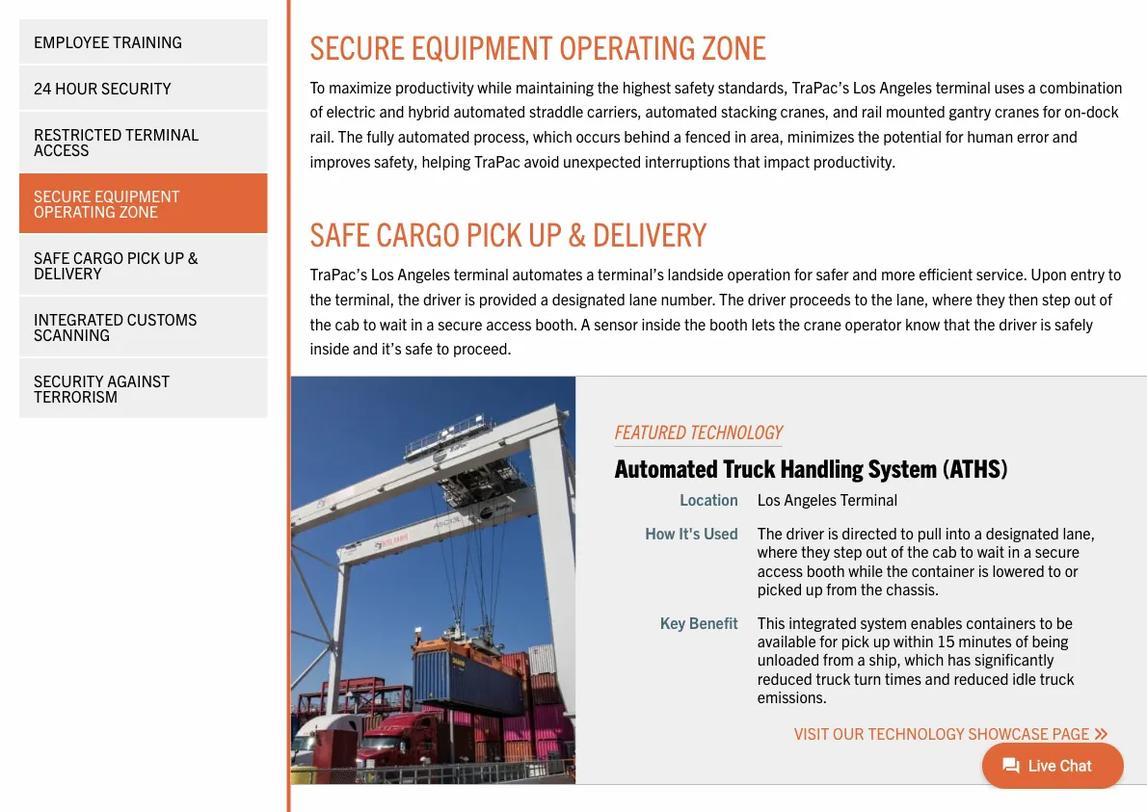 Task type: describe. For each thing, give the bounding box(es) containing it.
idle
[[1012, 668, 1036, 688]]

and left "rail"
[[833, 101, 858, 121]]

times
[[885, 668, 922, 688]]

cranes
[[995, 101, 1039, 121]]

to maximize productivity while maintaining the highest safety standards, trapac's los angeles terminal uses a combination of electric and hybrid automated straddle carriers, automated stacking cranes, and rail mounted gantry cranes for on-dock rail. the fully automated process, which occurs behind a fenced in area, minimizes the potential for human error and improves safety, helping trapac avoid unexpected interruptions that impact productivity.
[[310, 77, 1123, 170]]

terminal,
[[335, 289, 394, 308]]

1 horizontal spatial delivery
[[593, 212, 707, 254]]

avoid
[[524, 151, 560, 170]]

designated inside trapac's los angeles terminal automates a terminal's landside operation for safer and more efficient service. upon entry to the terminal, the driver is provided a designated lane number. the driver proceeds to the lane, where they then step out of the cab to wait in a secure access booth. a sensor inside the booth lets the crane operator know that the driver is safely inside and it's safe to proceed.
[[552, 289, 626, 308]]

a right uses
[[1028, 77, 1036, 96]]

designated inside the driver is directed to pull into a designated lane, where they step out of the cab to wait in a secure access booth while the container is lowered to or picked up from the chassis.
[[986, 523, 1059, 543]]

gantry
[[949, 101, 991, 121]]

1 horizontal spatial &
[[568, 212, 587, 254]]

a left terminal's
[[586, 264, 594, 284]]

1 vertical spatial technology
[[868, 724, 965, 743]]

of inside the driver is directed to pull into a designated lane, where they step out of the cab to wait in a secure access booth while the container is lowered to or picked up from the chassis.
[[891, 542, 904, 561]]

0 horizontal spatial safe
[[34, 248, 70, 267]]

1 horizontal spatial operating
[[559, 24, 696, 66]]

to left pull
[[901, 523, 914, 543]]

featured technology automated truck handling system (aths)
[[615, 419, 1008, 483]]

automated
[[615, 451, 718, 483]]

rail.
[[310, 126, 334, 145]]

impact
[[764, 151, 810, 170]]

employee training
[[34, 32, 182, 51]]

from inside the driver is directed to pull into a designated lane, where they step out of the cab to wait in a secure access booth while the container is lowered to or picked up from the chassis.
[[827, 579, 858, 598]]

integrated customs scanning link
[[19, 297, 268, 357]]

key benefit
[[660, 613, 738, 632]]

cab inside the driver is directed to pull into a designated lane, where they step out of the cab to wait in a secure access booth while the container is lowered to or picked up from the chassis.
[[932, 542, 957, 561]]

mounted
[[886, 101, 946, 121]]

standards,
[[718, 77, 788, 96]]

2 vertical spatial angeles
[[784, 490, 837, 509]]

1 horizontal spatial safe
[[310, 212, 370, 254]]

technology inside featured technology automated truck handling system (aths)
[[690, 419, 783, 443]]

for inside trapac's los angeles terminal automates a terminal's landside operation for safer and more efficient service. upon entry to the terminal, the driver is provided a designated lane number. the driver proceeds to the lane, where they then step out of the cab to wait in a secure access booth. a sensor inside the booth lets the crane operator know that the driver is safely inside and it's safe to proceed.
[[794, 264, 812, 284]]

training
[[113, 32, 182, 51]]

system
[[868, 451, 938, 483]]

a up safe
[[426, 314, 434, 333]]

safer
[[816, 264, 849, 284]]

driver down then
[[999, 314, 1037, 333]]

1 horizontal spatial terminal
[[840, 490, 898, 509]]

upon
[[1031, 264, 1067, 284]]

which inside to maximize productivity while maintaining the highest safety standards, trapac's los angeles terminal uses a combination of electric and hybrid automated straddle carriers, automated stacking cranes, and rail mounted gantry cranes for on-dock rail. the fully automated process, which occurs behind a fenced in area, minimizes the potential for human error and improves safety, helping trapac avoid unexpected interruptions that impact productivity.
[[533, 126, 572, 145]]

and down on-
[[1053, 126, 1078, 145]]

to right pull
[[961, 542, 974, 561]]

trapac
[[474, 151, 521, 170]]

safely
[[1055, 314, 1093, 333]]

area,
[[750, 126, 784, 145]]

security against terrorism link
[[19, 359, 268, 418]]

chassis.
[[886, 579, 939, 598]]

in inside the driver is directed to pull into a designated lane, where they step out of the cab to wait in a secure access booth while the container is lowered to or picked up from the chassis.
[[1008, 542, 1020, 561]]

featured
[[615, 419, 686, 443]]

to right safe
[[436, 338, 450, 358]]

1 horizontal spatial equipment
[[411, 24, 553, 66]]

to down terminal,
[[363, 314, 376, 333]]

operator
[[845, 314, 902, 333]]

lets
[[752, 314, 775, 333]]

operating inside 'secure equipment operating zone'
[[34, 201, 116, 221]]

where inside trapac's los angeles terminal automates a terminal's landside operation for safer and more efficient service. upon entry to the terminal, the driver is provided a designated lane number. the driver proceeds to the lane, where they then step out of the cab to wait in a secure access booth. a sensor inside the booth lets the crane operator know that the driver is safely inside and it's safe to proceed.
[[932, 289, 973, 308]]

interruptions
[[645, 151, 730, 170]]

booth.
[[535, 314, 577, 333]]

dock
[[1086, 101, 1119, 121]]

location
[[680, 490, 738, 509]]

for down gantry
[[945, 126, 964, 145]]

the driver is directed to pull into a designated lane, where they step out of the cab to wait in a secure access booth while the container is lowered to or picked up from the chassis.
[[758, 523, 1095, 598]]

a down automates
[[541, 289, 549, 308]]

this integrated system enables containers to be available for pick up within 15 minutes of being unloaded from a ship, which has significantly reduced truck turn times and reduced idle truck emissions.
[[758, 613, 1075, 706]]

helping
[[422, 151, 471, 170]]

0 horizontal spatial pick
[[127, 248, 160, 267]]

used
[[704, 523, 738, 543]]

improves
[[310, 151, 371, 170]]

maximize
[[329, 77, 392, 96]]

0 vertical spatial inside
[[642, 314, 681, 333]]

is left safely on the right top of page
[[1041, 314, 1051, 333]]

of inside trapac's los angeles terminal automates a terminal's landside operation for safer and more efficient service. upon entry to the terminal, the driver is provided a designated lane number. the driver proceeds to the lane, where they then step out of the cab to wait in a secure access booth. a sensor inside the booth lets the crane operator know that the driver is safely inside and it's safe to proceed.
[[1100, 289, 1112, 308]]

human
[[967, 126, 1014, 145]]

up inside the driver is directed to pull into a designated lane, where they step out of the cab to wait in a secure access booth while the container is lowered to or picked up from the chassis.
[[806, 579, 823, 598]]

which inside this integrated system enables containers to be available for pick up within 15 minutes of being unloaded from a ship, which has significantly reduced truck turn times and reduced idle truck emissions.
[[905, 650, 944, 669]]

a inside this integrated system enables containers to be available for pick up within 15 minutes of being unloaded from a ship, which has significantly reduced truck turn times and reduced idle truck emissions.
[[858, 650, 866, 669]]

sensor
[[594, 314, 638, 333]]

has
[[948, 650, 971, 669]]

1 horizontal spatial pick
[[466, 212, 522, 254]]

terminal inside "restricted terminal access"
[[125, 124, 199, 144]]

system
[[861, 613, 907, 632]]

a left or
[[1024, 542, 1032, 561]]

or
[[1065, 560, 1078, 580]]

los inside trapac's los angeles terminal automates a terminal's landside operation for safer and more efficient service. upon entry to the terminal, the driver is provided a designated lane number. the driver proceeds to the lane, where they then step out of the cab to wait in a secure access booth. a sensor inside the booth lets the crane operator know that the driver is safely inside and it's safe to proceed.
[[371, 264, 394, 284]]

a up interruptions
[[674, 126, 682, 145]]

(aths)
[[943, 451, 1008, 483]]

containers
[[966, 613, 1036, 632]]

while inside to maximize productivity while maintaining the highest safety standards, trapac's los angeles terminal uses a combination of electric and hybrid automated straddle carriers, automated stacking cranes, and rail mounted gantry cranes for on-dock rail. the fully automated process, which occurs behind a fenced in area, minimizes the potential for human error and improves safety, helping trapac avoid unexpected interruptions that impact productivity.
[[478, 77, 512, 96]]

it's
[[679, 523, 700, 543]]

integrated
[[34, 309, 124, 329]]

1 horizontal spatial safe cargo pick up & delivery
[[310, 212, 707, 254]]

safety
[[675, 77, 714, 96]]

a
[[581, 314, 591, 333]]

1 vertical spatial inside
[[310, 338, 349, 358]]

our
[[833, 724, 865, 743]]

unloaded
[[758, 650, 820, 669]]

carriers,
[[587, 101, 642, 121]]

access
[[34, 140, 89, 159]]

delivery inside safe cargo pick up & delivery link
[[34, 263, 102, 282]]

the inside to maximize productivity while maintaining the highest safety standards, trapac's los angeles terminal uses a combination of electric and hybrid automated straddle carriers, automated stacking cranes, and rail mounted gantry cranes for on-dock rail. the fully automated process, which occurs behind a fenced in area, minimizes the potential for human error and improves safety, helping trapac avoid unexpected interruptions that impact productivity.
[[338, 126, 363, 145]]

lane
[[629, 289, 657, 308]]

equipment inside 'secure equipment operating zone'
[[94, 186, 180, 205]]

and inside this integrated system enables containers to be available for pick up within 15 minutes of being unloaded from a ship, which has significantly reduced truck turn times and reduced idle truck emissions.
[[925, 668, 950, 688]]

being
[[1032, 631, 1069, 651]]

out inside the driver is directed to pull into a designated lane, where they step out of the cab to wait in a secure access booth while the container is lowered to or picked up from the chassis.
[[866, 542, 888, 561]]

wait inside the driver is directed to pull into a designated lane, where they step out of the cab to wait in a secure access booth while the container is lowered to or picked up from the chassis.
[[977, 542, 1004, 561]]

2 truck from the left
[[1040, 668, 1075, 688]]

15
[[937, 631, 955, 651]]

employee training link
[[19, 19, 268, 64]]

0 horizontal spatial safe cargo pick up & delivery
[[34, 248, 198, 282]]

where inside the driver is directed to pull into a designated lane, where they step out of the cab to wait in a secure access booth while the container is lowered to or picked up from the chassis.
[[758, 542, 798, 561]]

operation
[[727, 264, 791, 284]]

0 horizontal spatial cargo
[[73, 248, 123, 267]]

0 vertical spatial secure
[[310, 24, 405, 66]]

driver inside the driver is directed to pull into a designated lane, where they step out of the cab to wait in a secure access booth while the container is lowered to or picked up from the chassis.
[[786, 523, 824, 543]]

1 reduced from the left
[[758, 668, 813, 688]]

electric
[[326, 101, 376, 121]]

lowered
[[993, 560, 1045, 580]]

while inside the driver is directed to pull into a designated lane, where they step out of the cab to wait in a secure access booth while the container is lowered to or picked up from the chassis.
[[849, 560, 883, 580]]

that inside to maximize productivity while maintaining the highest safety standards, trapac's los angeles terminal uses a combination of electric and hybrid automated straddle carriers, automated stacking cranes, and rail mounted gantry cranes for on-dock rail. the fully automated process, which occurs behind a fenced in area, minimizes the potential for human error and improves safety, helping trapac avoid unexpected interruptions that impact productivity.
[[734, 151, 760, 170]]

entry
[[1071, 264, 1105, 284]]

secure inside trapac's los angeles terminal automates a terminal's landside operation for safer and more efficient service. upon entry to the terminal, the driver is provided a designated lane number. the driver proceeds to the lane, where they then step out of the cab to wait in a secure access booth. a sensor inside the booth lets the crane operator know that the driver is safely inside and it's safe to proceed.
[[438, 314, 483, 333]]

minutes
[[959, 631, 1012, 651]]

visit our technology showcase page
[[794, 724, 1093, 743]]

unexpected
[[563, 151, 641, 170]]

behind
[[624, 126, 670, 145]]

in for operating
[[735, 126, 747, 145]]

to right entry on the right top of the page
[[1109, 264, 1122, 284]]

is left the provided on the top of page
[[465, 289, 475, 308]]

significantly
[[975, 650, 1054, 669]]

proceed.
[[453, 338, 512, 358]]

up inside this integrated system enables containers to be available for pick up within 15 minutes of being unloaded from a ship, which has significantly reduced truck turn times and reduced idle truck emissions.
[[873, 631, 890, 651]]

trapac's los angeles terminal automates a terminal's landside operation for safer and more efficient service. upon entry to the terminal, the driver is provided a designated lane number. the driver proceeds to the lane, where they then step out of the cab to wait in a secure access booth. a sensor inside the booth lets the crane operator know that the driver is safely inside and it's safe to proceed.
[[310, 264, 1122, 358]]

step inside trapac's los angeles terminal automates a terminal's landside operation for safer and more efficient service. upon entry to the terminal, the driver is provided a designated lane number. the driver proceeds to the lane, where they then step out of the cab to wait in a secure access booth. a sensor inside the booth lets the crane operator know that the driver is safely inside and it's safe to proceed.
[[1042, 289, 1071, 308]]

booth inside trapac's los angeles terminal automates a terminal's landside operation for safer and more efficient service. upon entry to the terminal, the driver is provided a designated lane number. the driver proceeds to the lane, where they then step out of the cab to wait in a secure access booth. a sensor inside the booth lets the crane operator know that the driver is safely inside and it's safe to proceed.
[[710, 314, 748, 333]]

error
[[1017, 126, 1049, 145]]

solid image
[[1093, 727, 1109, 742]]

0 horizontal spatial up
[[164, 248, 184, 267]]

within
[[894, 631, 934, 651]]

they inside the driver is directed to pull into a designated lane, where they step out of the cab to wait in a secure access booth while the container is lowered to or picked up from the chassis.
[[801, 542, 830, 561]]

more
[[881, 264, 915, 284]]

how
[[645, 523, 675, 543]]

straddle
[[529, 101, 584, 121]]

safe
[[405, 338, 433, 358]]

& inside safe cargo pick up & delivery link
[[188, 248, 198, 267]]

1 horizontal spatial up
[[528, 212, 562, 254]]



Task type: locate. For each thing, give the bounding box(es) containing it.
occurs
[[576, 126, 621, 145]]

1 vertical spatial secure
[[1035, 542, 1080, 561]]

2 horizontal spatial angeles
[[880, 77, 932, 96]]

wait up it's at left top
[[380, 314, 407, 333]]

turn
[[854, 668, 882, 688]]

available
[[758, 631, 816, 651]]

0 vertical spatial angeles
[[880, 77, 932, 96]]

up
[[806, 579, 823, 598], [873, 631, 890, 651]]

0 vertical spatial from
[[827, 579, 858, 598]]

truck
[[723, 451, 775, 483]]

secure down access
[[34, 186, 91, 205]]

enables
[[911, 613, 963, 632]]

benefit
[[689, 613, 738, 632]]

terminal up gantry
[[936, 77, 991, 96]]

cab inside trapac's los angeles terminal automates a terminal's landside operation for safer and more efficient service. upon entry to the terminal, the driver is provided a designated lane number. the driver proceeds to the lane, where they then step out of the cab to wait in a secure access booth. a sensor inside the booth lets the crane operator know that the driver is safely inside and it's safe to proceed.
[[335, 314, 360, 333]]

terminal inside trapac's los angeles terminal automates a terminal's landside operation for safer and more efficient service. upon entry to the terminal, the driver is provided a designated lane number. the driver proceeds to the lane, where they then step out of the cab to wait in a secure access booth. a sensor inside the booth lets the crane operator know that the driver is safely inside and it's safe to proceed.
[[454, 264, 509, 284]]

0 horizontal spatial zone
[[119, 201, 158, 221]]

reduced down available
[[758, 668, 813, 688]]

&
[[568, 212, 587, 254], [188, 248, 198, 267]]

0 horizontal spatial wait
[[380, 314, 407, 333]]

0 vertical spatial access
[[486, 314, 532, 333]]

0 vertical spatial technology
[[690, 419, 783, 443]]

hybrid
[[408, 101, 450, 121]]

of down to
[[310, 101, 323, 121]]

angeles inside trapac's los angeles terminal automates a terminal's landside operation for safer and more efficient service. upon entry to the terminal, the driver is provided a designated lane number. the driver proceeds to the lane, where they then step out of the cab to wait in a secure access booth. a sensor inside the booth lets the crane operator know that the driver is safely inside and it's safe to proceed.
[[398, 264, 450, 284]]

0 horizontal spatial secure
[[34, 186, 91, 205]]

booth left lets
[[710, 314, 748, 333]]

0 horizontal spatial they
[[801, 542, 830, 561]]

pick
[[841, 631, 870, 651]]

1 vertical spatial cab
[[932, 542, 957, 561]]

rail
[[862, 101, 882, 121]]

which down straddle
[[533, 126, 572, 145]]

cargo
[[376, 212, 460, 254], [73, 248, 123, 267]]

secure equipment operating zone down "restricted terminal access"
[[34, 186, 180, 221]]

1 vertical spatial while
[[849, 560, 883, 580]]

trapac's inside trapac's los angeles terminal automates a terminal's landside operation for safer and more efficient service. upon entry to the terminal, the driver is provided a designated lane number. the driver proceeds to the lane, where they then step out of the cab to wait in a secure access booth. a sensor inside the booth lets the crane operator know that the driver is safely inside and it's safe to proceed.
[[310, 264, 367, 284]]

1 horizontal spatial the
[[719, 289, 744, 308]]

to left or
[[1048, 560, 1061, 580]]

picked
[[758, 579, 802, 598]]

1 horizontal spatial los
[[758, 490, 781, 509]]

1 vertical spatial which
[[905, 650, 944, 669]]

they down "service."
[[976, 289, 1005, 308]]

1 vertical spatial wait
[[977, 542, 1004, 561]]

0 horizontal spatial that
[[734, 151, 760, 170]]

0 horizontal spatial truck
[[816, 668, 851, 688]]

pull
[[917, 523, 942, 543]]

in for pick
[[411, 314, 423, 333]]

2 vertical spatial los
[[758, 490, 781, 509]]

they inside trapac's los angeles terminal automates a terminal's landside operation for safer and more efficient service. upon entry to the terminal, the driver is provided a designated lane number. the driver proceeds to the lane, where they then step out of the cab to wait in a secure access booth. a sensor inside the booth lets the crane operator know that the driver is safely inside and it's safe to proceed.
[[976, 289, 1005, 308]]

& up automates
[[568, 212, 587, 254]]

1 horizontal spatial they
[[976, 289, 1005, 308]]

1 horizontal spatial zone
[[702, 24, 766, 66]]

showcase
[[968, 724, 1049, 743]]

minimizes
[[787, 126, 855, 145]]

highest
[[622, 77, 671, 96]]

trapac's inside to maximize productivity while maintaining the highest safety standards, trapac's los angeles terminal uses a combination of electric and hybrid automated straddle carriers, automated stacking cranes, and rail mounted gantry cranes for on-dock rail. the fully automated process, which occurs behind a fenced in area, minimizes the potential for human error and improves safety, helping trapac avoid unexpected interruptions that impact productivity.
[[792, 77, 849, 96]]

and up the fully
[[379, 101, 404, 121]]

1 horizontal spatial out
[[1074, 289, 1096, 308]]

secure inside the driver is directed to pull into a designated lane, where they step out of the cab to wait in a secure access booth while the container is lowered to or picked up from the chassis.
[[1035, 542, 1080, 561]]

safe cargo pick up & delivery
[[310, 212, 707, 254], [34, 248, 198, 282]]

1 horizontal spatial lane,
[[1063, 523, 1095, 543]]

terminal
[[125, 124, 199, 144], [840, 490, 898, 509]]

security down 'scanning'
[[34, 371, 104, 390]]

2 horizontal spatial the
[[758, 523, 783, 543]]

from
[[827, 579, 858, 598], [823, 650, 854, 669]]

of
[[310, 101, 323, 121], [1100, 289, 1112, 308], [891, 542, 904, 561], [1016, 631, 1028, 651]]

up down secure equipment operating zone link
[[164, 248, 184, 267]]

1 vertical spatial operating
[[34, 201, 116, 221]]

0 horizontal spatial cab
[[335, 314, 360, 333]]

for inside this integrated system enables containers to be available for pick up within 15 minutes of being unloaded from a ship, which has significantly reduced truck turn times and reduced idle truck emissions.
[[820, 631, 838, 651]]

los inside to maximize productivity while maintaining the highest safety standards, trapac's los angeles terminal uses a combination of electric and hybrid automated straddle carriers, automated stacking cranes, and rail mounted gantry cranes for on-dock rail. the fully automated process, which occurs behind a fenced in area, minimizes the potential for human error and improves safety, helping trapac avoid unexpected interruptions that impact productivity.
[[853, 77, 876, 96]]

access inside trapac's los angeles terminal automates a terminal's landside operation for safer and more efficient service. upon entry to the terminal, the driver is provided a designated lane number. the driver proceeds to the lane, where they then step out of the cab to wait in a secure access booth. a sensor inside the booth lets the crane operator know that the driver is safely inside and it's safe to proceed.
[[486, 314, 532, 333]]

is down los angeles terminal
[[828, 523, 838, 543]]

1 horizontal spatial cab
[[932, 542, 957, 561]]

cargo up integrated
[[73, 248, 123, 267]]

scanning
[[34, 325, 110, 344]]

for left pick
[[820, 631, 838, 651]]

a left ship,
[[858, 650, 866, 669]]

0 horizontal spatial delivery
[[34, 263, 102, 282]]

1 horizontal spatial terminal
[[936, 77, 991, 96]]

security against terrorism
[[34, 371, 170, 406]]

reduced down minutes
[[954, 668, 1009, 688]]

in inside to maximize productivity while maintaining the highest safety standards, trapac's los angeles terminal uses a combination of electric and hybrid automated straddle carriers, automated stacking cranes, and rail mounted gantry cranes for on-dock rail. the fully automated process, which occurs behind a fenced in area, minimizes the potential for human error and improves safety, helping trapac avoid unexpected interruptions that impact productivity.
[[735, 126, 747, 145]]

emissions.
[[758, 687, 827, 706]]

0 vertical spatial cab
[[335, 314, 360, 333]]

key
[[660, 613, 686, 632]]

0 horizontal spatial out
[[866, 542, 888, 561]]

1 vertical spatial the
[[719, 289, 744, 308]]

the inside trapac's los angeles terminal automates a terminal's landside operation for safer and more efficient service. upon entry to the terminal, the driver is provided a designated lane number. the driver proceeds to the lane, where they then step out of the cab to wait in a secure access booth. a sensor inside the booth lets the crane operator know that the driver is safely inside and it's safe to proceed.
[[719, 289, 744, 308]]

how it's used
[[645, 523, 738, 543]]

potential
[[883, 126, 942, 145]]

from left turn
[[823, 650, 854, 669]]

24 hour security link
[[19, 66, 268, 110]]

0 vertical spatial out
[[1074, 289, 1096, 308]]

1 vertical spatial where
[[758, 542, 798, 561]]

access down the provided on the top of page
[[486, 314, 532, 333]]

designated
[[552, 289, 626, 308], [986, 523, 1059, 543]]

up
[[528, 212, 562, 254], [164, 248, 184, 267]]

of left pull
[[891, 542, 904, 561]]

safe cargo pick up & delivery up automates
[[310, 212, 707, 254]]

0 horizontal spatial inside
[[310, 338, 349, 358]]

the inside the driver is directed to pull into a designated lane, where they step out of the cab to wait in a secure access booth while the container is lowered to or picked up from the chassis.
[[758, 523, 783, 543]]

to inside this integrated system enables containers to be available for pick up within 15 minutes of being unloaded from a ship, which has significantly reduced truck turn times and reduced idle truck emissions.
[[1040, 613, 1053, 632]]

0 horizontal spatial terminal
[[125, 124, 199, 144]]

access
[[486, 314, 532, 333], [758, 560, 803, 580]]

stacking
[[721, 101, 777, 121]]

where
[[932, 289, 973, 308], [758, 542, 798, 561]]

0 vertical spatial secure equipment operating zone
[[310, 24, 766, 66]]

process,
[[473, 126, 530, 145]]

inside down terminal,
[[310, 338, 349, 358]]

this
[[758, 613, 785, 632]]

0 vertical spatial wait
[[380, 314, 407, 333]]

1 horizontal spatial reduced
[[954, 668, 1009, 688]]

of down entry on the right top of the page
[[1100, 289, 1112, 308]]

equipment
[[411, 24, 553, 66], [94, 186, 180, 205]]

1 vertical spatial from
[[823, 650, 854, 669]]

terrorism
[[34, 387, 118, 406]]

that down area, in the top right of the page
[[734, 151, 760, 170]]

0 vertical spatial booth
[[710, 314, 748, 333]]

step inside the driver is directed to pull into a designated lane, where they step out of the cab to wait in a secure access booth while the container is lowered to or picked up from the chassis.
[[834, 542, 862, 561]]

the right used
[[758, 523, 783, 543]]

while up process,
[[478, 77, 512, 96]]

angeles up the mounted
[[880, 77, 932, 96]]

1 vertical spatial access
[[758, 560, 803, 580]]

fenced
[[685, 126, 731, 145]]

out down entry on the right top of the page
[[1074, 289, 1096, 308]]

driver up lets
[[748, 289, 786, 308]]

in up safe
[[411, 314, 423, 333]]

0 vertical spatial designated
[[552, 289, 626, 308]]

1 horizontal spatial secure
[[310, 24, 405, 66]]

0 vertical spatial zone
[[702, 24, 766, 66]]

step
[[1042, 289, 1071, 308], [834, 542, 862, 561]]

access up this
[[758, 560, 803, 580]]

1 vertical spatial step
[[834, 542, 862, 561]]

of inside to maximize productivity while maintaining the highest safety standards, trapac's los angeles terminal uses a combination of electric and hybrid automated straddle carriers, automated stacking cranes, and rail mounted gantry cranes for on-dock rail. the fully automated process, which occurs behind a fenced in area, minimizes the potential for human error and improves safety, helping trapac avoid unexpected interruptions that impact productivity.
[[310, 101, 323, 121]]

1 horizontal spatial inside
[[642, 314, 681, 333]]

lane, up or
[[1063, 523, 1095, 543]]

0 vertical spatial terminal
[[125, 124, 199, 144]]

access inside the driver is directed to pull into a designated lane, where they step out of the cab to wait in a secure access booth while the container is lowered to or picked up from the chassis.
[[758, 560, 803, 580]]

step down upon
[[1042, 289, 1071, 308]]

the
[[597, 77, 619, 96], [858, 126, 880, 145], [310, 289, 332, 308], [398, 289, 420, 308], [871, 289, 893, 308], [310, 314, 332, 333], [685, 314, 706, 333], [779, 314, 800, 333], [974, 314, 995, 333], [907, 542, 929, 561], [887, 560, 908, 580], [861, 579, 883, 598]]

landside
[[668, 264, 724, 284]]

lane, inside trapac's los angeles terminal automates a terminal's landside operation for safer and more efficient service. upon entry to the terminal, the driver is provided a designated lane number. the driver proceeds to the lane, where they then step out of the cab to wait in a secure access booth. a sensor inside the booth lets the crane operator know that the driver is safely inside and it's safe to proceed.
[[896, 289, 929, 308]]

where down efficient
[[932, 289, 973, 308]]

truck right idle
[[1040, 668, 1075, 688]]

1 truck from the left
[[816, 668, 851, 688]]

is left lowered
[[978, 560, 989, 580]]

wait inside trapac's los angeles terminal automates a terminal's landside operation for safer and more efficient service. upon entry to the terminal, the driver is provided a designated lane number. the driver proceeds to the lane, where they then step out of the cab to wait in a secure access booth. a sensor inside the booth lets the crane operator know that the driver is safely inside and it's safe to proceed.
[[380, 314, 407, 333]]

1 vertical spatial lane,
[[1063, 523, 1095, 543]]

integrated customs scanning
[[34, 309, 197, 344]]

in inside trapac's los angeles terminal automates a terminal's landside operation for safer and more efficient service. upon entry to the terminal, the driver is provided a designated lane number. the driver proceeds to the lane, where they then step out of the cab to wait in a secure access booth. a sensor inside the booth lets the crane operator know that the driver is safely inside and it's safe to proceed.
[[411, 314, 423, 333]]

productivity.
[[814, 151, 896, 170]]

secure inside 'secure equipment operating zone'
[[34, 186, 91, 205]]

truck left turn
[[816, 668, 851, 688]]

security down employee training link
[[101, 78, 171, 97]]

1 horizontal spatial trapac's
[[792, 77, 849, 96]]

for left on-
[[1043, 101, 1061, 121]]

1 horizontal spatial access
[[758, 560, 803, 580]]

0 horizontal spatial up
[[806, 579, 823, 598]]

directed
[[842, 523, 897, 543]]

secure equipment operating zone up maintaining
[[310, 24, 766, 66]]

out inside trapac's los angeles terminal automates a terminal's landside operation for safer and more efficient service. upon entry to the terminal, the driver is provided a designated lane number. the driver proceeds to the lane, where they then step out of the cab to wait in a secure access booth. a sensor inside the booth lets the crane operator know that the driver is safely inside and it's safe to proceed.
[[1074, 289, 1096, 308]]

integrated
[[789, 613, 857, 632]]

2 vertical spatial in
[[1008, 542, 1020, 561]]

on-
[[1065, 101, 1086, 121]]

0 horizontal spatial secure equipment operating zone
[[34, 186, 180, 221]]

employee
[[34, 32, 109, 51]]

automated down safety
[[646, 101, 718, 121]]

1 vertical spatial trapac's
[[310, 264, 367, 284]]

angeles down handling
[[784, 490, 837, 509]]

2 horizontal spatial in
[[1008, 542, 1020, 561]]

1 horizontal spatial cargo
[[376, 212, 460, 254]]

which left has
[[905, 650, 944, 669]]

to left be
[[1040, 613, 1053, 632]]

cab up chassis.
[[932, 542, 957, 561]]

of left being
[[1016, 631, 1028, 651]]

1 vertical spatial booth
[[807, 560, 845, 580]]

delivery
[[593, 212, 707, 254], [34, 263, 102, 282]]

from up integrated
[[827, 579, 858, 598]]

0 horizontal spatial lane,
[[896, 289, 929, 308]]

1 horizontal spatial wait
[[977, 542, 1004, 561]]

trapac's up terminal,
[[310, 264, 367, 284]]

and left it's at left top
[[353, 338, 378, 358]]

is
[[465, 289, 475, 308], [1041, 314, 1051, 333], [828, 523, 838, 543], [978, 560, 989, 580]]

0 horizontal spatial terminal
[[454, 264, 509, 284]]

while
[[478, 77, 512, 96], [849, 560, 883, 580]]

that inside trapac's los angeles terminal automates a terminal's landside operation for safer and more efficient service. upon entry to the terminal, the driver is provided a designated lane number. the driver proceeds to the lane, where they then step out of the cab to wait in a secure access booth. a sensor inside the booth lets the crane operator know that the driver is safely inside and it's safe to proceed.
[[944, 314, 970, 333]]

secure equipment operating zone
[[310, 24, 766, 66], [34, 186, 180, 221]]

operating up highest
[[559, 24, 696, 66]]

equipment up productivity
[[411, 24, 553, 66]]

safe up terminal,
[[310, 212, 370, 254]]

reduced
[[758, 668, 813, 688], [954, 668, 1009, 688]]

automated
[[454, 101, 526, 121], [646, 101, 718, 121], [398, 126, 470, 145]]

1 vertical spatial up
[[873, 631, 890, 651]]

cab down terminal,
[[335, 314, 360, 333]]

0 horizontal spatial operating
[[34, 201, 116, 221]]

that right know
[[944, 314, 970, 333]]

1 vertical spatial in
[[411, 314, 423, 333]]

that
[[734, 151, 760, 170], [944, 314, 970, 333]]

automated up process,
[[454, 101, 526, 121]]

and right safer
[[853, 264, 878, 284]]

1 vertical spatial los
[[371, 264, 394, 284]]

designated up lowered
[[986, 523, 1059, 543]]

0 vertical spatial secure
[[438, 314, 483, 333]]

1 vertical spatial secure equipment operating zone
[[34, 186, 180, 221]]

lane, inside the driver is directed to pull into a designated lane, where they step out of the cab to wait in a secure access booth while the container is lowered to or picked up from the chassis.
[[1063, 523, 1095, 543]]

lane,
[[896, 289, 929, 308], [1063, 523, 1095, 543]]

restricted terminal access
[[34, 124, 199, 159]]

zone inside 'secure equipment operating zone'
[[119, 201, 158, 221]]

restricted terminal access link
[[19, 112, 268, 172]]

terminal inside to maximize productivity while maintaining the highest safety standards, trapac's los angeles terminal uses a combination of electric and hybrid automated straddle carriers, automated stacking cranes, and rail mounted gantry cranes for on-dock rail. the fully automated process, which occurs behind a fenced in area, minimizes the potential for human error and improves safety, helping trapac avoid unexpected interruptions that impact productivity.
[[936, 77, 991, 96]]

customs
[[127, 309, 197, 329]]

angeles inside to maximize productivity while maintaining the highest safety standards, trapac's los angeles terminal uses a combination of electric and hybrid automated straddle carriers, automated stacking cranes, and rail mounted gantry cranes for on-dock rail. the fully automated process, which occurs behind a fenced in area, minimizes the potential for human error and improves safety, helping trapac avoid unexpected interruptions that impact productivity.
[[880, 77, 932, 96]]

up up automates
[[528, 212, 562, 254]]

a right into
[[974, 523, 982, 543]]

out up chassis.
[[866, 542, 888, 561]]

0 vertical spatial while
[[478, 77, 512, 96]]

technology down times
[[868, 724, 965, 743]]

safe cargo pick up & delivery link
[[19, 235, 268, 295]]

where up picked
[[758, 542, 798, 561]]

safe up integrated
[[34, 248, 70, 267]]

automated down hybrid
[[398, 126, 470, 145]]

0 horizontal spatial the
[[338, 126, 363, 145]]

0 vertical spatial step
[[1042, 289, 1071, 308]]

2 reduced from the left
[[954, 668, 1009, 688]]

while down directed
[[849, 560, 883, 580]]

to up operator
[[855, 289, 868, 308]]

inside
[[642, 314, 681, 333], [310, 338, 349, 358]]

secure equipment operating zone inside secure equipment operating zone link
[[34, 186, 180, 221]]

1 vertical spatial that
[[944, 314, 970, 333]]

1 vertical spatial angeles
[[398, 264, 450, 284]]

& up customs
[[188, 248, 198, 267]]

cranes,
[[780, 101, 829, 121]]

lane, up know
[[896, 289, 929, 308]]

for left safer
[[794, 264, 812, 284]]

0 vertical spatial where
[[932, 289, 973, 308]]

to
[[310, 77, 325, 96]]

hour
[[55, 78, 98, 97]]

0 vertical spatial security
[[101, 78, 171, 97]]

operating down access
[[34, 201, 116, 221]]

page
[[1052, 724, 1090, 743]]

in right into
[[1008, 542, 1020, 561]]

2 horizontal spatial los
[[853, 77, 876, 96]]

up right picked
[[806, 579, 823, 598]]

driver up safe
[[423, 289, 461, 308]]

the down operation at the right of page
[[719, 289, 744, 308]]

0 horizontal spatial secure
[[438, 314, 483, 333]]

technology up truck
[[690, 419, 783, 443]]

driver
[[423, 289, 461, 308], [748, 289, 786, 308], [999, 314, 1037, 333], [786, 523, 824, 543]]

1 vertical spatial secure
[[34, 186, 91, 205]]

pick down secure equipment operating zone link
[[127, 248, 160, 267]]

1 horizontal spatial truck
[[1040, 668, 1075, 688]]

the down the electric
[[338, 126, 363, 145]]

be
[[1056, 613, 1073, 632]]

0 horizontal spatial step
[[834, 542, 862, 561]]

0 horizontal spatial access
[[486, 314, 532, 333]]

in
[[735, 126, 747, 145], [411, 314, 423, 333], [1008, 542, 1020, 561]]

1 horizontal spatial angeles
[[784, 490, 837, 509]]

uses
[[994, 77, 1025, 96]]

1 horizontal spatial which
[[905, 650, 944, 669]]

secure equipment operating zone link
[[19, 174, 268, 233]]

security inside security against terrorism
[[34, 371, 104, 390]]

0 vertical spatial lane,
[[896, 289, 929, 308]]

angeles
[[880, 77, 932, 96], [398, 264, 450, 284], [784, 490, 837, 509]]

from inside this integrated system enables containers to be available for pick up within 15 minutes of being unloaded from a ship, which has significantly reduced truck turn times and reduced idle truck emissions.
[[823, 650, 854, 669]]

1 vertical spatial terminal
[[454, 264, 509, 284]]

1 horizontal spatial step
[[1042, 289, 1071, 308]]

ship,
[[869, 650, 901, 669]]

crane
[[804, 314, 842, 333]]

1 vertical spatial equipment
[[94, 186, 180, 205]]

secure up the proceed.
[[438, 314, 483, 333]]

booth inside the driver is directed to pull into a designated lane, where they step out of the cab to wait in a secure access booth while the container is lowered to or picked up from the chassis.
[[807, 560, 845, 580]]

secure up maximize
[[310, 24, 405, 66]]

they up picked
[[801, 542, 830, 561]]

of inside this integrated system enables containers to be available for pick up within 15 minutes of being unloaded from a ship, which has significantly reduced truck turn times and reduced idle truck emissions.
[[1016, 631, 1028, 651]]

maintaining
[[516, 77, 594, 96]]

driver down los angeles terminal
[[786, 523, 824, 543]]

trapac's up cranes,
[[792, 77, 849, 96]]

designated up a
[[552, 289, 626, 308]]

los up terminal,
[[371, 264, 394, 284]]

productivity
[[395, 77, 474, 96]]

los
[[853, 77, 876, 96], [371, 264, 394, 284], [758, 490, 781, 509]]

0 horizontal spatial technology
[[690, 419, 783, 443]]

wait right into
[[977, 542, 1004, 561]]

step down los angeles terminal
[[834, 542, 862, 561]]

zone up standards,
[[702, 24, 766, 66]]

terminal down the 24 hour security link
[[125, 124, 199, 144]]

in down 'stacking'
[[735, 126, 747, 145]]

know
[[905, 314, 940, 333]]

zone up safe cargo pick up & delivery link at left
[[119, 201, 158, 221]]



Task type: vqa. For each thing, say whether or not it's contained in the screenshot.
1178
no



